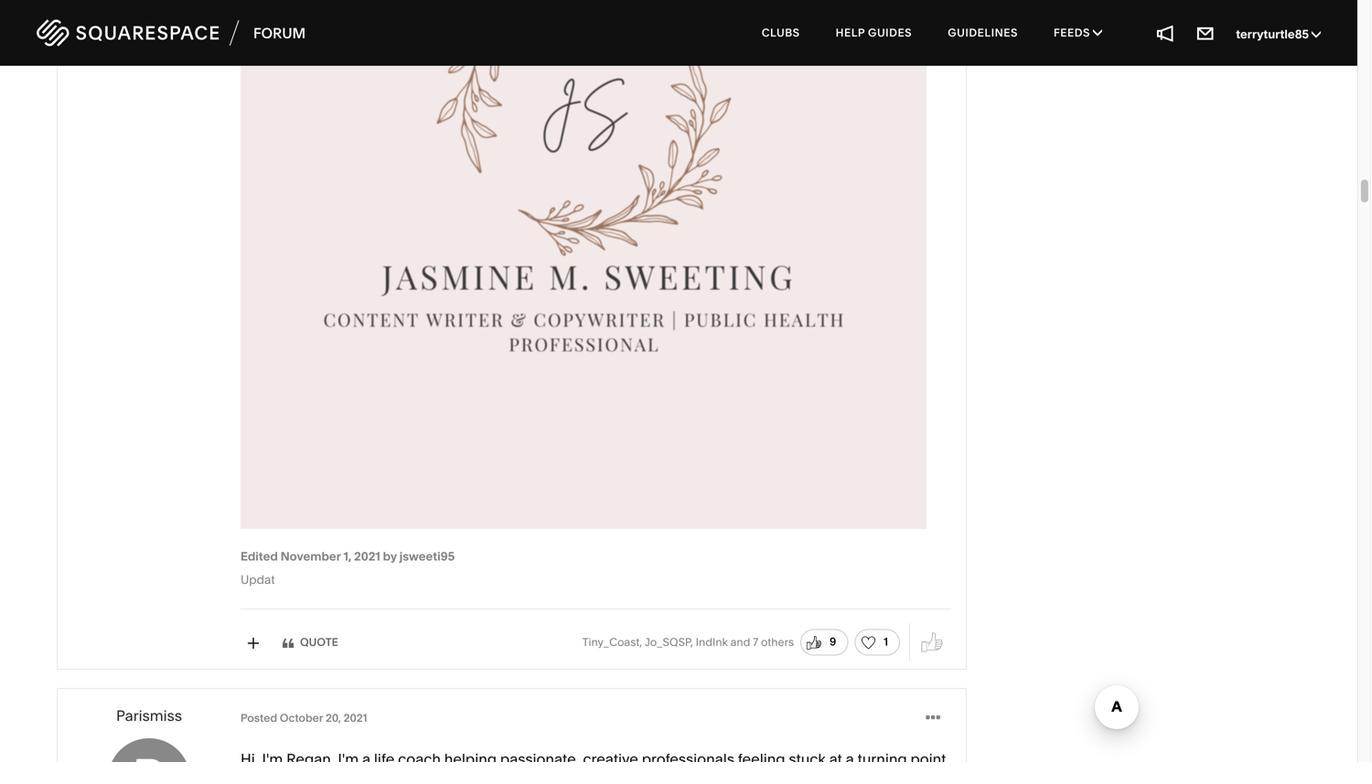 Task type: describe. For each thing, give the bounding box(es) containing it.
caret down image for terryturtle85
[[1312, 28, 1321, 40]]

messages image
[[1196, 23, 1216, 43]]

edited
[[241, 550, 278, 564]]

notifications image
[[1156, 23, 1176, 43]]

quote link
[[282, 636, 338, 649]]

9 link
[[801, 630, 848, 656]]

edited november 1, 2021 by jsweeti95 updat
[[241, 550, 455, 588]]

terryturtle85 link
[[1236, 27, 1321, 42]]

guidelines link
[[931, 9, 1034, 57]]

quote
[[300, 636, 338, 649]]

2021 for 1,
[[354, 550, 380, 564]]

terryturtle85
[[1236, 27, 1312, 42]]

posted october 20, 2021
[[241, 712, 367, 725]]

posted
[[241, 712, 277, 725]]

7
[[753, 636, 758, 649]]

indink
[[696, 636, 728, 649]]

others
[[761, 636, 794, 649]]

jo_sqsp link
[[645, 636, 691, 649]]

guides
[[868, 26, 912, 39]]

parismiss
[[116, 708, 182, 726]]

jasmine's copywriting logo (3).png image
[[241, 0, 927, 530]]

like image
[[805, 634, 823, 653]]

november
[[281, 550, 341, 564]]

squarespace forum image
[[37, 17, 306, 49]]

help guides
[[836, 26, 912, 39]]

multiquote image
[[248, 637, 259, 649]]

clubs link
[[745, 9, 816, 57]]

october
[[280, 712, 323, 725]]

feeds
[[1054, 26, 1093, 39]]

by
[[383, 550, 397, 564]]

20,
[[326, 712, 341, 725]]

parismiss link
[[116, 708, 182, 726]]



Task type: vqa. For each thing, say whether or not it's contained in the screenshot.
You
no



Task type: locate. For each thing, give the bounding box(es) containing it.
9
[[830, 636, 836, 649]]

0 horizontal spatial ,
[[640, 636, 642, 649]]

tiny_coast , jo_sqsp , indink and 7 others
[[582, 636, 794, 649]]

2021 inside edited november 1, 2021 by jsweeti95 updat
[[354, 550, 380, 564]]

1 link
[[855, 630, 900, 656]]

caret down image
[[1093, 27, 1102, 38], [1312, 28, 1321, 40]]

and
[[731, 636, 750, 649]]

1
[[884, 636, 888, 649]]

tiny_coast
[[582, 636, 640, 649]]

, left the "jo_sqsp"
[[640, 636, 642, 649]]

guidelines
[[948, 26, 1018, 39]]

clubs
[[762, 26, 800, 39]]

feeds link
[[1037, 9, 1119, 57]]

1 , from the left
[[640, 636, 642, 649]]

2021 for 20,
[[344, 712, 367, 725]]

, left indink
[[691, 636, 693, 649]]

tiny_coast link
[[582, 636, 640, 649]]

7 others link
[[753, 636, 794, 649]]

jsweeti95
[[400, 550, 455, 564]]

1 vertical spatial 2021
[[344, 712, 367, 725]]

like image
[[919, 630, 945, 656]]

2021 right 20,
[[344, 712, 367, 725]]

help
[[836, 26, 865, 39]]

more options... image
[[926, 708, 940, 730]]

caret down image for feeds
[[1093, 27, 1102, 38]]

jo_sqsp
[[645, 636, 691, 649]]

updat
[[241, 573, 275, 588]]

love image
[[859, 635, 878, 653]]

2021
[[354, 550, 380, 564], [344, 712, 367, 725]]

1 horizontal spatial caret down image
[[1312, 28, 1321, 40]]

help guides link
[[819, 9, 929, 57]]

0 horizontal spatial caret down image
[[1093, 27, 1102, 38]]

,
[[640, 636, 642, 649], [691, 636, 693, 649]]

0 vertical spatial 2021
[[354, 550, 380, 564]]

indink link
[[696, 636, 728, 649]]

caret down image inside terryturtle85 link
[[1312, 28, 1321, 40]]

1,
[[343, 550, 351, 564]]

2021 right 1,
[[354, 550, 380, 564]]

1 horizontal spatial ,
[[691, 636, 693, 649]]

2 , from the left
[[691, 636, 693, 649]]

caret down image inside feeds 'link'
[[1093, 27, 1102, 38]]



